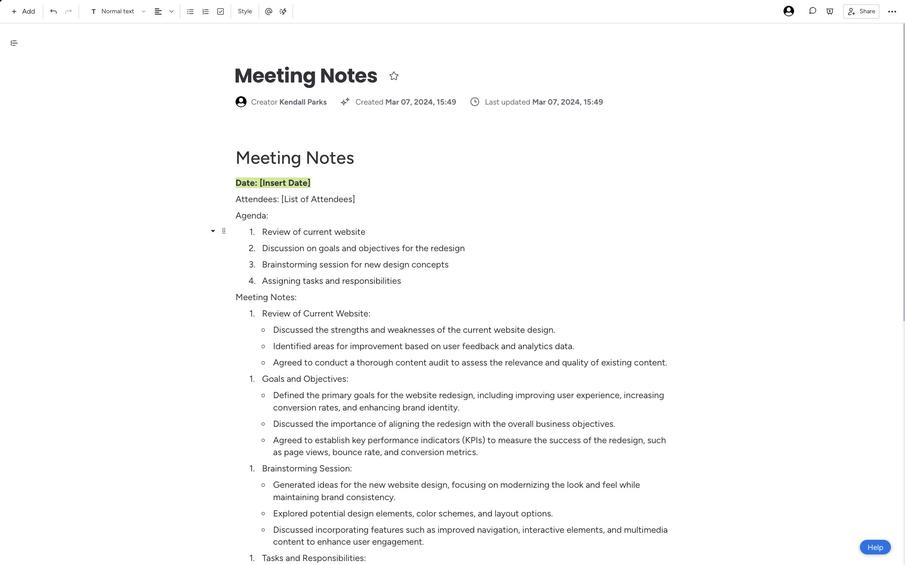 Task type: locate. For each thing, give the bounding box(es) containing it.
potential
[[248, 407, 276, 415]]

Meeting Notes field
[[185, 49, 304, 72]]

notes
[[256, 49, 302, 72]]

text
[[123, 8, 134, 15]]

explored
[[219, 407, 246, 415]]

dynamic values image
[[279, 7, 288, 16]]

normal
[[101, 8, 122, 15]]

add
[[22, 7, 35, 15]]

style
[[238, 8, 252, 15]]

meeting notes
[[188, 49, 302, 72]]

options.
[[417, 407, 442, 415]]

share
[[860, 7, 876, 15]]

add button
[[8, 4, 40, 19]]

undo ⌘+z image
[[50, 8, 58, 15]]

numbered list image
[[202, 8, 210, 15]]

bulleted list image
[[187, 8, 195, 15]]

menu image
[[220, 227, 227, 235]]

share button
[[844, 4, 880, 18]]



Task type: describe. For each thing, give the bounding box(es) containing it.
schemes,
[[351, 407, 381, 415]]

and
[[382, 407, 394, 415]]

design
[[278, 407, 299, 415]]

checklist image
[[217, 8, 225, 15]]

help
[[868, 544, 884, 552]]

explored potential design elements, color schemes, and layout options.
[[219, 407, 442, 415]]

style button
[[234, 4, 256, 19]]

meeting
[[188, 49, 253, 72]]

color
[[333, 407, 349, 415]]

v2 ellipsis image
[[889, 6, 897, 17]]

normal text
[[101, 8, 134, 15]]

elements,
[[301, 407, 332, 415]]

board activity image
[[784, 6, 794, 16]]

layout
[[396, 407, 415, 415]]

help button
[[860, 541, 891, 555]]

mention image
[[265, 7, 273, 16]]



Task type: vqa. For each thing, say whether or not it's contained in the screenshot.
SCHEMES,
yes



